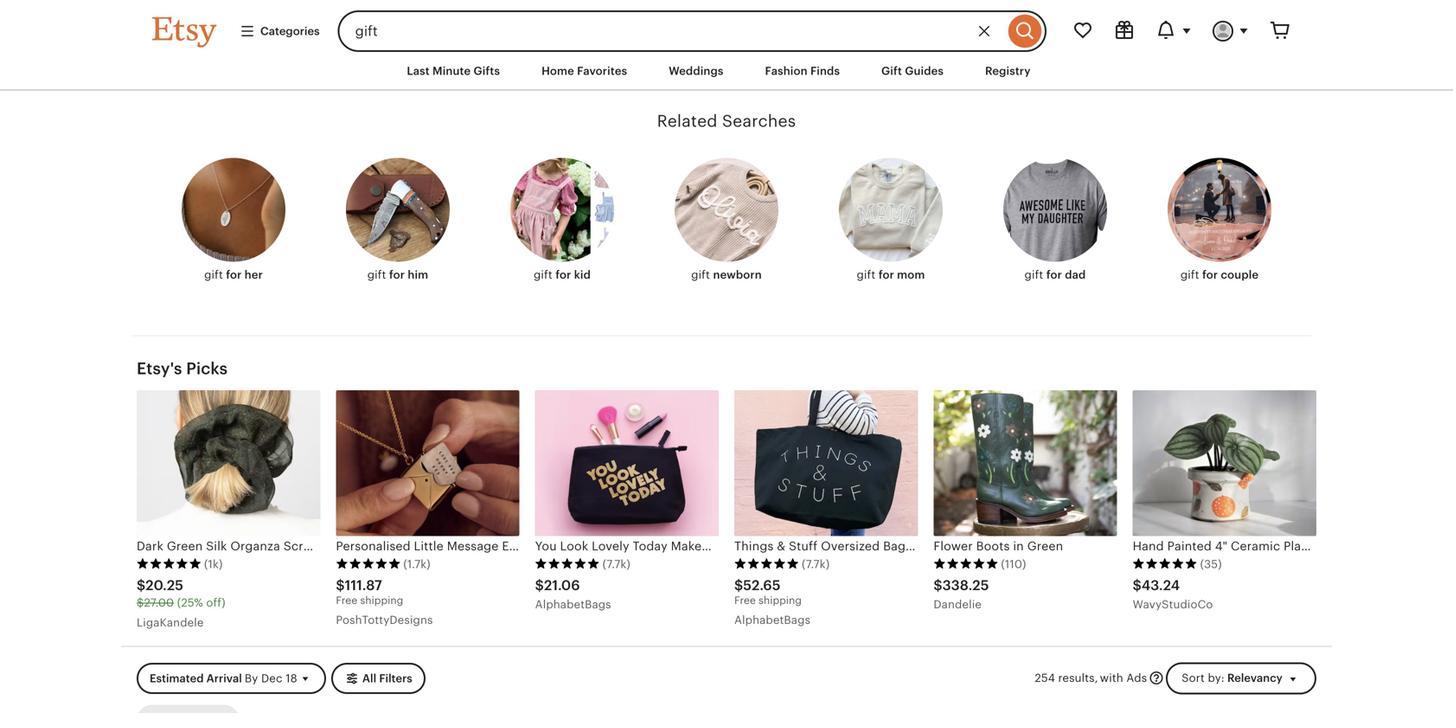 Task type: vqa. For each thing, say whether or not it's contained in the screenshot.
the right shipping
yes



Task type: locate. For each thing, give the bounding box(es) containing it.
$ inside the $ 111.87 free shipping poshtottydesigns
[[336, 578, 345, 593]]

etsy's
[[137, 359, 182, 378]]

$ inside $ 21.06 alphabetbags
[[535, 578, 544, 593]]

for left her
[[226, 268, 242, 281]]

home
[[542, 64, 574, 77]]

5 gift from the left
[[857, 268, 876, 281]]

for left him
[[389, 268, 405, 281]]

gift left him
[[367, 268, 386, 281]]

kid
[[574, 268, 591, 281]]

5 5 out of 5 stars image from the left
[[934, 558, 999, 570]]

6 for from the left
[[1203, 268, 1219, 281]]

gift for kid
[[534, 268, 591, 281]]

for left the dad
[[1047, 268, 1063, 281]]

alphabetbags down 21.06
[[535, 598, 612, 611]]

5 out of 5 stars image up "43.24"
[[1133, 558, 1198, 570]]

$ inside $ 338.25 dandelie
[[934, 578, 943, 593]]

5 out of 5 stars image up 20.25
[[137, 558, 202, 570]]

18
[[286, 672, 298, 685]]

for for for her
[[226, 268, 242, 281]]

gift for gift for him
[[367, 268, 386, 281]]

gifts
[[474, 64, 500, 77]]

5 out of 5 stars image up 338.25
[[934, 558, 999, 570]]

6 5 out of 5 stars image from the left
[[1133, 558, 1198, 570]]

3 for from the left
[[556, 268, 571, 281]]

$ for 338.25
[[934, 578, 943, 593]]

2 gift from the left
[[367, 268, 386, 281]]

things & stuff oversized bag - weekender bag - large canvas tote bag - large canvas shopper - oversized canvas bag - xl tote bag image
[[735, 390, 918, 536]]

by
[[245, 672, 258, 685]]

free down 52.65
[[735, 595, 756, 606]]

0 horizontal spatial free
[[336, 595, 358, 606]]

5 for from the left
[[1047, 268, 1063, 281]]

1 shipping from the left
[[360, 595, 404, 606]]

last
[[407, 64, 430, 77]]

gift left couple
[[1181, 268, 1200, 281]]

for left kid
[[556, 268, 571, 281]]

related searches
[[657, 112, 796, 130]]

shipping
[[360, 595, 404, 606], [759, 595, 802, 606]]

by:
[[1208, 671, 1225, 684]]

boots
[[977, 539, 1010, 553]]

alphabetbags
[[535, 598, 612, 611], [735, 614, 811, 627]]

1 (7.7k) from the left
[[603, 558, 631, 571]]

her
[[245, 268, 263, 281]]

shipping inside $ 52.65 free shipping alphabetbags
[[759, 595, 802, 606]]

1 free from the left
[[336, 595, 358, 606]]

off)
[[206, 596, 226, 609]]

1 horizontal spatial shipping
[[759, 595, 802, 606]]

1 horizontal spatial free
[[735, 595, 756, 606]]

(1.7k)
[[404, 558, 431, 571]]

3 gift from the left
[[534, 268, 553, 281]]

0 vertical spatial alphabetbags
[[535, 598, 612, 611]]

$
[[137, 578, 146, 593], [336, 578, 345, 593], [535, 578, 544, 593], [735, 578, 744, 593], [934, 578, 943, 593], [1133, 578, 1142, 593], [137, 596, 144, 609]]

with
[[1100, 671, 1124, 684]]

5 out of 5 stars image up 111.87 on the left
[[336, 558, 401, 570]]

2 for from the left
[[389, 268, 405, 281]]

2 shipping from the left
[[759, 595, 802, 606]]

gift for mom
[[857, 268, 925, 281]]

personalised little message envelope necklace | perfect birthday gift | handmade letter pendant | gift for women | silver locket necklace image
[[336, 390, 520, 536]]

1 horizontal spatial alphabetbags
[[735, 614, 811, 627]]

home favorites
[[542, 64, 628, 77]]

for for for dad
[[1047, 268, 1063, 281]]

gift for gift for couple
[[1181, 268, 1200, 281]]

4 gift from the left
[[691, 268, 710, 281]]

shipping for 111.87
[[360, 595, 404, 606]]

(7.7k) up $ 21.06 alphabetbags
[[603, 558, 631, 571]]

registry link
[[973, 55, 1044, 87]]

(7.7k) for 21.06
[[603, 558, 631, 571]]

gift for gift for mom
[[857, 268, 876, 281]]

hand painted 4" ceramic plant pot with drainage / cute indoor planter / fruits lemon orange lychee decorative bowl & candle holder image
[[1133, 390, 1317, 536]]

4 5 out of 5 stars image from the left
[[735, 558, 800, 570]]

fashion finds
[[765, 64, 840, 77]]

(7.7k)
[[603, 558, 631, 571], [802, 558, 830, 571]]

alphabetbags down 52.65
[[735, 614, 811, 627]]

gift left the dad
[[1025, 268, 1044, 281]]

free down 111.87 on the left
[[336, 595, 358, 606]]

$ inside $ 43.24 wavystudioco
[[1133, 578, 1142, 593]]

free inside $ 52.65 free shipping alphabetbags
[[735, 595, 756, 606]]

254 results,
[[1035, 671, 1099, 684]]

filters
[[379, 672, 413, 685]]

338.25
[[943, 578, 989, 593]]

arrival
[[206, 672, 242, 685]]

weddings
[[669, 64, 724, 77]]

None search field
[[338, 10, 1047, 52]]

(7.7k) up $ 52.65 free shipping alphabetbags
[[802, 558, 830, 571]]

for left 'mom'
[[879, 268, 895, 281]]

5 out of 5 stars image up 21.06
[[535, 558, 600, 570]]

free
[[336, 595, 358, 606], [735, 595, 756, 606]]

shipping inside the $ 111.87 free shipping poshtottydesigns
[[360, 595, 404, 606]]

0 horizontal spatial (7.7k)
[[603, 558, 631, 571]]

5 out of 5 stars image up 52.65
[[735, 558, 800, 570]]

none search field inside categories banner
[[338, 10, 1047, 52]]

(1k)
[[204, 558, 223, 571]]

poshtottydesigns
[[336, 614, 433, 627]]

1 horizontal spatial (7.7k)
[[802, 558, 830, 571]]

estimated arrival by dec 18
[[150, 672, 298, 685]]

for for for kid
[[556, 268, 571, 281]]

$ 21.06 alphabetbags
[[535, 578, 612, 611]]

5 out of 5 stars image for 43.24
[[1133, 558, 1198, 570]]

3 5 out of 5 stars image from the left
[[535, 558, 600, 570]]

gift
[[204, 268, 223, 281], [367, 268, 386, 281], [534, 268, 553, 281], [691, 268, 710, 281], [857, 268, 876, 281], [1025, 268, 1044, 281], [1181, 268, 1200, 281]]

registry
[[986, 64, 1031, 77]]

free inside the $ 111.87 free shipping poshtottydesigns
[[336, 595, 358, 606]]

6 gift from the left
[[1025, 268, 1044, 281]]

favorites
[[577, 64, 628, 77]]

2 free from the left
[[735, 595, 756, 606]]

$ for 52.65
[[735, 578, 744, 593]]

1 for from the left
[[226, 268, 242, 281]]

gift left "newborn"
[[691, 268, 710, 281]]

0 horizontal spatial alphabetbags
[[535, 598, 612, 611]]

newborn
[[713, 268, 762, 281]]

shipping up poshtottydesigns
[[360, 595, 404, 606]]

4 for from the left
[[879, 268, 895, 281]]

1 vertical spatial alphabetbags
[[735, 614, 811, 627]]

2 (7.7k) from the left
[[802, 558, 830, 571]]

green
[[1028, 539, 1064, 553]]

7 gift from the left
[[1181, 268, 1200, 281]]

fashion
[[765, 64, 808, 77]]

gift left kid
[[534, 268, 553, 281]]

0 horizontal spatial shipping
[[360, 595, 404, 606]]

5 out of 5 stars image
[[137, 558, 202, 570], [336, 558, 401, 570], [535, 558, 600, 570], [735, 558, 800, 570], [934, 558, 999, 570], [1133, 558, 1198, 570]]

menu bar
[[121, 52, 1333, 91]]

gift left her
[[204, 268, 223, 281]]

$ inside $ 52.65 free shipping alphabetbags
[[735, 578, 744, 593]]

ligakandele
[[137, 616, 204, 629]]

2 5 out of 5 stars image from the left
[[336, 558, 401, 570]]

sort
[[1182, 671, 1205, 684]]

ads
[[1127, 671, 1148, 684]]

free for 52.65
[[735, 595, 756, 606]]

1 gift from the left
[[204, 268, 223, 281]]

gift left 'mom'
[[857, 268, 876, 281]]

shipping down 52.65
[[759, 595, 802, 606]]

1 5 out of 5 stars image from the left
[[137, 558, 202, 570]]

for left couple
[[1203, 268, 1219, 281]]

wavystudioco
[[1133, 598, 1214, 611]]

for
[[226, 268, 242, 281], [389, 268, 405, 281], [556, 268, 571, 281], [879, 268, 895, 281], [1047, 268, 1063, 281], [1203, 268, 1219, 281]]

sort by: relevancy
[[1182, 671, 1283, 684]]



Task type: describe. For each thing, give the bounding box(es) containing it.
gift for gift newborn
[[691, 268, 710, 281]]

dandelie
[[934, 598, 982, 611]]

him
[[408, 268, 429, 281]]

gift for gift for her
[[204, 268, 223, 281]]

estimated
[[150, 672, 204, 685]]

(7.7k) for 52.65
[[802, 558, 830, 571]]

you look lovely today makeup bag - canvas makeup pouch - black wash bag - cosmetics bag - valentine's day gift for her - makeup bag image
[[535, 390, 719, 536]]

last minute gifts link
[[394, 55, 513, 87]]

gift for gift for dad
[[1025, 268, 1044, 281]]

all
[[362, 672, 377, 685]]

5 out of 5 stars image for 21.06
[[535, 558, 600, 570]]

$ 52.65 free shipping alphabetbags
[[735, 578, 811, 627]]

searches
[[722, 112, 796, 130]]

20.25
[[146, 578, 184, 593]]

$ for 111.87
[[336, 578, 345, 593]]

$ for 43.24
[[1133, 578, 1142, 593]]

gift guides link
[[869, 55, 957, 87]]

free for 111.87
[[336, 595, 358, 606]]

gift for him
[[367, 268, 429, 281]]

results,
[[1059, 671, 1099, 684]]

weddings link
[[656, 55, 737, 87]]

picks
[[186, 359, 228, 378]]

$ for 21.06
[[535, 578, 544, 593]]

shipping for 52.65
[[759, 595, 802, 606]]

menu bar containing last minute gifts
[[121, 52, 1333, 91]]

categories button
[[227, 15, 333, 47]]

43.24
[[1142, 578, 1180, 593]]

dec
[[261, 672, 283, 685]]

minute
[[433, 64, 471, 77]]

gift for her
[[204, 268, 263, 281]]

for for for couple
[[1203, 268, 1219, 281]]

in
[[1014, 539, 1024, 553]]

finds
[[811, 64, 840, 77]]

(35)
[[1201, 558, 1222, 571]]

Search for anything text field
[[338, 10, 1005, 52]]

111.87
[[345, 578, 382, 593]]

gift guides
[[882, 64, 944, 77]]

5 out of 5 stars image for 52.65
[[735, 558, 800, 570]]

categories banner
[[121, 0, 1333, 52]]

mom
[[897, 268, 925, 281]]

etsy's picks
[[137, 359, 228, 378]]

gift
[[882, 64, 902, 77]]

with ads
[[1100, 671, 1148, 684]]

flower boots in green image
[[934, 390, 1118, 536]]

$ 43.24 wavystudioco
[[1133, 578, 1214, 611]]

$ 338.25 dandelie
[[934, 578, 989, 611]]

gift newborn
[[691, 268, 762, 281]]

dark green silk organza scrunchie giant scrunchie 100% silk scrunchie hair accessories festive scrunchie gift christmas scrunchie gift image
[[137, 390, 320, 536]]

(25%
[[177, 596, 203, 609]]

21.06
[[544, 578, 580, 593]]

all filters
[[362, 672, 413, 685]]

fashion finds link
[[752, 55, 853, 87]]

last minute gifts
[[407, 64, 500, 77]]

flower
[[934, 539, 973, 553]]

$ 111.87 free shipping poshtottydesigns
[[336, 578, 433, 627]]

52.65
[[744, 578, 781, 593]]

dad
[[1065, 268, 1086, 281]]

gift for couple
[[1181, 268, 1259, 281]]

all filters button
[[331, 663, 426, 694]]

related
[[657, 112, 718, 130]]

couple
[[1221, 268, 1259, 281]]

5 out of 5 stars image for 111.87
[[336, 558, 401, 570]]

relevancy
[[1228, 671, 1283, 684]]

for for for him
[[389, 268, 405, 281]]

for for for mom
[[879, 268, 895, 281]]

$ 20.25 $ 27.00 (25% off) ligakandele
[[137, 578, 226, 629]]

5 out of 5 stars image for 338.25
[[934, 558, 999, 570]]

guides
[[905, 64, 944, 77]]

flower boots in green
[[934, 539, 1064, 553]]

gift for dad
[[1025, 268, 1086, 281]]

254
[[1035, 671, 1056, 684]]

gift for gift for kid
[[534, 268, 553, 281]]

categories
[[260, 25, 320, 38]]

home favorites link
[[529, 55, 640, 87]]

(110)
[[1001, 558, 1027, 571]]

27.00
[[144, 596, 174, 609]]

$ for 20.25
[[137, 578, 146, 593]]



